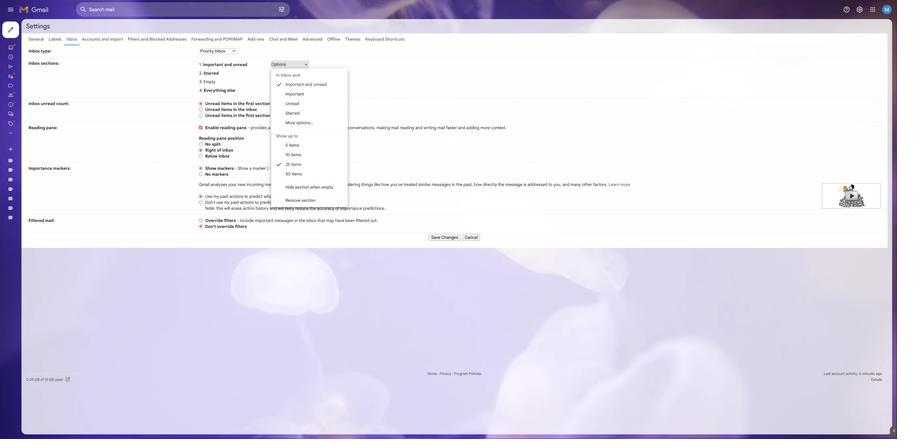Task type: locate. For each thing, give the bounding box(es) containing it.
3.
[[222, 88, 225, 94]]

no up right
[[228, 158, 234, 163]]

checkbox item down important and unread
[[302, 99, 387, 110]]

which up likely
[[305, 222, 317, 228]]

will left likely
[[309, 229, 316, 234]]

show up no markers
[[228, 184, 240, 190]]

2 horizontal spatial mail
[[486, 139, 495, 145]]

2 no from the top
[[228, 191, 234, 196]]

0 vertical spatial are
[[329, 216, 336, 221]]

navigation
[[0, 21, 79, 439], [32, 258, 898, 268]]

1 vertical spatial past
[[257, 222, 266, 228]]

2 vertical spatial unread
[[45, 112, 61, 118]]

0 vertical spatial a
[[298, 139, 300, 145]]

add-ons link
[[275, 41, 294, 46]]

0 horizontal spatial past
[[245, 216, 254, 221]]

0 horizontal spatial inbox link
[[21, 50, 34, 56]]

1 horizontal spatial a
[[298, 139, 300, 145]]

to down 50
[[317, 202, 321, 208]]

reading pane:
[[32, 139, 64, 145]]

1 vertical spatial unread
[[228, 119, 245, 125]]

predict down incoming
[[277, 216, 292, 221]]

unread right unread items in the first section option
[[228, 112, 245, 118]]

items for unread items in the inbox
[[246, 119, 258, 125]]

don't for don't override filters
[[228, 249, 240, 254]]

how right past, on the right top of page
[[527, 202, 536, 208]]

inbox link up snoozed link
[[21, 50, 34, 56]]

1 vertical spatial reading
[[221, 151, 240, 157]]

0 horizontal spatial important
[[226, 69, 248, 74]]

gb
[[39, 419, 44, 424], [54, 419, 60, 424]]

1 vertical spatial important
[[283, 242, 304, 248]]

reading
[[32, 139, 50, 145], [221, 151, 240, 157]]

reading left "pane:"
[[32, 139, 50, 145]]

cancel button
[[514, 260, 534, 268]]

1 horizontal spatial past
[[257, 222, 266, 228]]

1 vertical spatial pane
[[241, 151, 252, 157]]

more
[[534, 139, 545, 145], [690, 202, 701, 208]]

important down the history in the bottom left of the page
[[283, 242, 304, 248]]

way
[[302, 139, 310, 145]]

your left list in the left top of the page
[[364, 139, 373, 145]]

unread for unread items in the inbox
[[228, 119, 245, 125]]

25
[[317, 180, 322, 185]]

unread right unread items in the inbox option
[[228, 119, 245, 125]]

checkbox item
[[302, 99, 387, 110], [302, 110, 387, 120], [302, 156, 387, 167], [302, 167, 387, 177]]

1.
[[222, 69, 224, 74]]

in for unread items in the inbox
[[259, 119, 263, 125]]

1 horizontal spatial will
[[309, 229, 316, 234]]

0 vertical spatial your
[[364, 139, 373, 145]]

1 vertical spatial no
[[228, 191, 234, 196]]

past inside don't use my past actions to predict which messages are important. note: this will erase action history and will likely reduce the accuracy of importance predictions.
[[257, 222, 266, 228]]

learn more link
[[677, 202, 701, 208]]

mail
[[327, 139, 336, 145], [435, 139, 443, 145], [486, 139, 495, 145]]

0 vertical spatial no
[[228, 158, 234, 163]]

don't
[[228, 222, 239, 228], [228, 249, 240, 254]]

checkbox item up marked
[[302, 167, 387, 177]]

inbox for inbox sections:
[[32, 67, 44, 73]]

items right 25
[[324, 180, 335, 185]]

1 vertical spatial first
[[273, 126, 283, 131]]

None checkbox
[[221, 139, 225, 144]]

reading for reading pane position
[[221, 151, 240, 157]]

0 horizontal spatial will
[[249, 229, 256, 234]]

messages right similar
[[480, 202, 501, 208]]

1 vertical spatial inbox link
[[21, 50, 34, 56]]

0 horizontal spatial reading
[[245, 139, 262, 145]]

markers:
[[59, 184, 79, 190]]

0 vertical spatial reading
[[32, 139, 50, 145]]

accuracy
[[352, 229, 372, 234]]

memes
[[21, 218, 36, 223]]

advanced search options image
[[307, 4, 320, 17]]

0 vertical spatial don't
[[228, 222, 239, 228]]

2 don't from the top
[[228, 249, 240, 254]]

past up use
[[245, 216, 254, 221]]

a left way
[[298, 139, 300, 145]]

no for no split
[[228, 158, 234, 163]]

1 vertical spatial don't
[[228, 249, 240, 254]]

2 horizontal spatial unread
[[348, 91, 363, 97]]

1 vertical spatial markers
[[236, 191, 254, 196]]

predict
[[322, 202, 337, 208], [277, 216, 292, 221], [289, 222, 304, 228]]

options...
[[329, 133, 349, 139]]

1 vertical spatial are
[[341, 222, 348, 228]]

0 vertical spatial actions
[[255, 216, 270, 221]]

reading up reading pane position
[[245, 139, 262, 145]]

0 vertical spatial important
[[226, 69, 248, 74]]

0 vertical spatial markers
[[242, 184, 260, 190]]

in down the reduce on the bottom left of the page
[[328, 242, 331, 248]]

pane:
[[51, 139, 64, 145]]

2 reading from the left
[[445, 139, 461, 145]]

the right directly at the top of the page
[[554, 202, 561, 208]]

sent link
[[21, 71, 31, 77]]

0 vertical spatial filters
[[249, 242, 262, 248]]

gb right 0.05
[[39, 419, 44, 424]]

1 horizontal spatial how
[[527, 202, 536, 208]]

markers up analyzes
[[236, 191, 254, 196]]

in up unread items in the inbox
[[259, 112, 263, 118]]

no right 'no markers' option
[[228, 191, 234, 196]]

context.
[[546, 139, 563, 145]]

privacy link
[[489, 413, 502, 418]]

1 horizontal spatial more
[[690, 202, 701, 208]]

as
[[352, 184, 357, 190]]

inbox down "unread items in the first section"
[[273, 119, 286, 125]]

reading
[[245, 139, 262, 145], [445, 139, 461, 145]]

0 horizontal spatial more
[[534, 139, 545, 145]]

are up the reduce on the bottom left of the page
[[341, 222, 348, 228]]

2 show from the left
[[264, 184, 276, 190]]

include
[[267, 242, 282, 248]]

1 horizontal spatial pane
[[263, 139, 274, 145]]

1 horizontal spatial important
[[317, 91, 338, 97]]

0 vertical spatial -
[[275, 139, 278, 145]]

mail right making at the top left of the page
[[435, 139, 443, 145]]

messages up the reduce on the bottom left of the page
[[319, 222, 340, 228]]

1 horizontal spatial my
[[249, 222, 255, 228]]

mail:
[[50, 242, 61, 248]]

0 vertical spatial unread
[[259, 69, 275, 74]]

2 unread from the top
[[228, 119, 245, 125]]

section up provides
[[284, 126, 300, 131]]

1 vertical spatial your
[[254, 202, 263, 208]]

unread items in the first section
[[228, 112, 300, 118]]

which
[[293, 216, 306, 221], [305, 222, 317, 228]]

important. up accuracy
[[349, 222, 371, 228]]

1 horizontal spatial reading
[[445, 139, 461, 145]]

2 checkbox item from the top
[[302, 110, 387, 120]]

laughter dazzle link
[[21, 175, 55, 181]]

important
[[337, 216, 358, 221], [283, 242, 304, 248]]

keyboard
[[406, 41, 427, 46]]

1 horizontal spatial your
[[364, 139, 373, 145]]

inbox for the rightmost inbox link
[[74, 41, 86, 46]]

adding
[[519, 139, 533, 145]]

0 horizontal spatial how
[[424, 202, 433, 208]]

promotions
[[21, 135, 47, 140]]

1 first from the top
[[273, 112, 283, 118]]

1 vertical spatial important.
[[349, 222, 371, 228]]

3).
[[362, 126, 368, 131]]

below inbox
[[228, 171, 255, 176]]

None search field
[[85, 3, 322, 19]]

items up unread items in the inbox
[[246, 112, 258, 118]]

my right use
[[249, 222, 255, 228]]

pane up split
[[241, 151, 252, 157]]

0 vertical spatial unread
[[228, 112, 245, 118]]

in
[[259, 112, 263, 118], [259, 119, 263, 125], [259, 126, 263, 131], [502, 202, 506, 208], [328, 242, 331, 248]]

message
[[562, 202, 581, 208]]

section
[[284, 112, 300, 118], [284, 126, 300, 131], [328, 205, 344, 211], [335, 220, 351, 226]]

section right hide at top left
[[328, 205, 344, 211]]

1 horizontal spatial are
[[341, 222, 348, 228]]

section up the reduce on the bottom left of the page
[[335, 220, 351, 226]]

1 checkbox item from the top
[[302, 99, 387, 110]]

- left include
[[264, 242, 266, 248]]

inbox
[[74, 41, 86, 46], [21, 50, 34, 56], [32, 54, 44, 60], [32, 67, 44, 73], [312, 81, 324, 86], [32, 112, 44, 118]]

messages down likely
[[305, 242, 326, 248]]

markers for no
[[236, 191, 254, 196]]

of up below inbox at the left top of the page
[[241, 164, 246, 170]]

import
[[122, 41, 137, 46]]

1 vertical spatial more
[[690, 202, 701, 208]]

my inside don't use my past actions to predict which messages are important. note: this will erase action history and will likely reduce the accuracy of importance predictions.
[[249, 222, 255, 228]]

markers for show
[[242, 184, 260, 190]]

0 horizontal spatial your
[[254, 202, 263, 208]]

mail right read
[[327, 139, 336, 145]]

inbox link right labels link
[[74, 41, 86, 46]]

inbox link
[[74, 41, 86, 46], [21, 50, 34, 56]]

0 vertical spatial important.
[[358, 184, 380, 190]]

are inside don't use my past actions to predict which messages are important. note: this will erase action history and will likely reduce the accuracy of importance predictions.
[[341, 222, 348, 228]]

accounts
[[91, 41, 112, 46]]

messages inside don't use my past actions to predict which messages are important. note: this will erase action history and will likely reduce the accuracy of importance predictions.
[[319, 222, 340, 228]]

0 horizontal spatial show
[[228, 184, 240, 190]]

actions up erase
[[255, 216, 270, 221]]

0 vertical spatial first
[[273, 112, 283, 118]]

which up the history in the bottom left of the page
[[293, 216, 306, 221]]

your
[[364, 139, 373, 145], [254, 202, 263, 208]]

forwarding and pop/imap link
[[213, 41, 270, 46]]

main menu image
[[8, 7, 16, 15]]

first
[[273, 112, 283, 118], [273, 126, 283, 131]]

0 vertical spatial important
[[337, 216, 358, 221]]

what's
[[338, 202, 352, 208]]

0 vertical spatial inbox link
[[74, 41, 86, 46]]

me.
[[364, 216, 372, 221]]

a left marker
[[277, 184, 280, 190]]

1 horizontal spatial inbox link
[[74, 41, 86, 46]]

meetings
[[21, 207, 40, 213]]

0 horizontal spatial mail
[[327, 139, 336, 145]]

your left new
[[254, 202, 263, 208]]

of right accuracy
[[373, 229, 377, 234]]

more right "adding"
[[534, 139, 545, 145]]

unread right unread items in the first section and inbox, for example (2 : 3). radio
[[228, 126, 245, 131]]

to
[[311, 139, 315, 145], [358, 139, 363, 145], [317, 202, 321, 208], [610, 202, 614, 208], [272, 216, 276, 221], [359, 216, 363, 221], [283, 222, 288, 228]]

and
[[113, 41, 121, 46], [157, 41, 165, 46], [238, 41, 247, 46], [311, 41, 319, 46], [249, 69, 258, 74], [325, 81, 334, 86], [339, 91, 347, 97], [302, 126, 310, 131], [462, 139, 470, 145], [509, 139, 517, 145], [625, 202, 633, 208], [300, 229, 308, 234]]

don't inside don't use my past actions to predict which messages are important. note: this will erase action history and will likely reduce the accuracy of importance predictions.
[[228, 222, 239, 228]]

don't down override
[[228, 249, 240, 254]]

1 don't from the top
[[228, 222, 239, 228]]

offline link
[[364, 41, 378, 46]]

2 will from the left
[[309, 229, 316, 234]]

in down unread items in the inbox
[[259, 126, 263, 131]]

2 vertical spatial -
[[264, 242, 266, 248]]

1 horizontal spatial reading
[[221, 151, 240, 157]]

how right "like"
[[424, 202, 433, 208]]

0 horizontal spatial my
[[237, 216, 244, 221]]

2 first from the top
[[273, 126, 283, 131]]

No split radio
[[221, 158, 225, 163]]

- left marker
[[261, 184, 263, 190]]

- for show
[[261, 184, 263, 190]]

4. everything else
[[222, 98, 262, 103]]

add-
[[275, 41, 286, 46]]

footer
[[24, 412, 898, 425]]

items right 50
[[324, 190, 336, 196]]

save changes button
[[477, 260, 512, 268]]

show left marker
[[264, 184, 276, 190]]

items down "unread items in the first section"
[[246, 119, 258, 125]]

0 vertical spatial more
[[534, 139, 545, 145]]

treated
[[449, 202, 464, 208]]

enable
[[228, 139, 243, 145]]

50
[[317, 190, 323, 196]]

1 vertical spatial which
[[305, 222, 317, 228]]

0 horizontal spatial a
[[277, 184, 280, 190]]

0 horizontal spatial reading
[[32, 139, 50, 145]]

don't for don't use my past actions to predict which messages are important. note: this will erase action history and will likely reduce the accuracy of importance predictions.
[[228, 222, 239, 228]]

1 horizontal spatial ·
[[503, 413, 504, 418]]

inbox for inbox type:
[[32, 54, 44, 60]]

- left provides
[[275, 139, 278, 145]]

to up the history in the bottom left of the page
[[283, 222, 288, 228]]

1 unread from the top
[[228, 112, 245, 118]]

inbox for leftmost inbox link
[[21, 50, 34, 56]]

list
[[374, 139, 380, 145]]

1 horizontal spatial gb
[[54, 419, 60, 424]]

3 checkbox item from the top
[[302, 156, 387, 167]]

important down the when at the left top
[[337, 216, 358, 221]]

Use my past actions to predict which messages are important to me. radio
[[221, 216, 225, 221]]

the down the reduce on the bottom left of the page
[[332, 242, 339, 248]]

3 unread from the top
[[228, 126, 245, 131]]

0 vertical spatial pane
[[263, 139, 274, 145]]

2 · from the left
[[503, 413, 504, 418]]

items down unread items in the inbox
[[246, 126, 258, 131]]

reading pane position
[[221, 151, 271, 157]]

1 no from the top
[[228, 158, 234, 163]]

don't up 'note:' at the left bottom
[[228, 222, 239, 228]]

0 horizontal spatial pane
[[241, 151, 252, 157]]

important down in inbox and on the left of the page
[[317, 91, 338, 97]]

of left 15
[[45, 419, 49, 424]]

snoozed
[[21, 60, 40, 66]]

mail left faster
[[486, 139, 495, 145]]

filters down include
[[261, 249, 275, 254]]

making
[[419, 139, 434, 145]]

labels
[[54, 41, 68, 46]]

2 vertical spatial unread
[[228, 126, 245, 131]]

25 items
[[317, 180, 335, 185]]

of inside footer
[[45, 419, 49, 424]]

are up don't use my past actions to predict which messages are important. note: this will erase action history and will likely reduce the accuracy of importance predictions.
[[329, 216, 336, 221]]

writing
[[471, 139, 485, 145]]

important. right as
[[358, 184, 380, 190]]

my up use
[[237, 216, 244, 221]]

filters up don't override filters
[[249, 242, 262, 248]]

unread for unread items in the first section and inbox, for example (2 : 3).
[[228, 126, 245, 131]]

more
[[317, 133, 328, 139]]

2 vertical spatial predict
[[289, 222, 304, 228]]

1 vertical spatial actions
[[267, 222, 282, 228]]

of inside don't use my past actions to predict which messages are important. note: this will erase action history and will likely reduce the accuracy of importance predictions.
[[373, 229, 377, 234]]

1 vertical spatial -
[[261, 184, 263, 190]]

forums link
[[21, 124, 37, 130]]

items
[[246, 112, 258, 118], [246, 119, 258, 125], [246, 126, 258, 131], [324, 180, 335, 185], [324, 190, 336, 196]]

1. important and unread
[[222, 69, 275, 74]]

pane up position
[[263, 139, 274, 145]]

0 horizontal spatial gb
[[39, 419, 44, 424]]

forwarding and pop/imap
[[213, 41, 270, 46]]

more right learn
[[690, 202, 701, 208]]

first up provides
[[273, 126, 283, 131]]

actions up action
[[267, 222, 282, 228]]

reading up "no split"
[[221, 151, 240, 157]]

0 horizontal spatial unread
[[45, 112, 61, 118]]

0 horizontal spatial ·
[[487, 413, 488, 418]]

options
[[302, 69, 318, 74]]

None radio
[[221, 185, 225, 189], [221, 223, 225, 227], [221, 185, 225, 189], [221, 223, 225, 227]]

1 horizontal spatial show
[[264, 184, 276, 190]]

1 how from the left
[[424, 202, 433, 208]]

past up erase
[[257, 222, 266, 228]]

predict down 50 items
[[322, 202, 337, 208]]

analyzes
[[234, 202, 253, 208]]

radiant sunshine link
[[21, 239, 57, 245]]

1 gb from the left
[[39, 419, 44, 424]]

1 vertical spatial my
[[249, 222, 255, 228]]

first up unread items in the inbox
[[273, 112, 283, 118]]

terms link
[[475, 413, 486, 418]]

predict down use my past actions to predict which messages are important to me.
[[289, 222, 304, 228]]

shortcuts
[[428, 41, 450, 46]]

updates link
[[21, 113, 40, 119]]

gb right 15
[[54, 419, 60, 424]]

program
[[505, 413, 520, 418]]

important up starred
[[226, 69, 248, 74]]

reading left writing
[[445, 139, 461, 145]]

1 horizontal spatial mail
[[435, 139, 443, 145]]

messages
[[313, 184, 334, 190], [294, 202, 316, 208], [480, 202, 501, 208], [307, 216, 328, 221], [319, 222, 340, 228], [305, 242, 326, 248]]

in
[[307, 81, 311, 86]]

remove
[[317, 220, 334, 226]]

and inside don't use my past actions to predict which messages are important. note: this will erase action history and will likely reduce the accuracy of importance predictions.
[[300, 229, 308, 234]]

markers up no markers
[[242, 184, 260, 190]]

the right the reduce on the bottom left of the page
[[344, 229, 351, 234]]

in down "unread items in the first section"
[[259, 119, 263, 125]]

promotions link
[[21, 135, 47, 140]]

0 horizontal spatial important
[[283, 242, 304, 248]]

leaf link
[[21, 197, 31, 202]]



Task type: vqa. For each thing, say whether or not it's contained in the screenshot.
Add-Ons "link"
yes



Task type: describe. For each thing, give the bounding box(es) containing it.
items for 50 items
[[324, 190, 336, 196]]

unread items in the first section and inbox, for example (2 : 3).
[[228, 126, 368, 131]]

Below inbox radio
[[221, 171, 225, 176]]

accounts and import link
[[91, 41, 137, 46]]

1 mail from the left
[[327, 139, 336, 145]]

1 horizontal spatial important
[[337, 216, 358, 221]]

to right next
[[358, 139, 363, 145]]

Unread items in the first section and inbox, for example (2 : 3). radio
[[221, 126, 225, 131]]

Unread items in the first section radio
[[221, 113, 225, 118]]

when
[[345, 205, 356, 211]]

1 will from the left
[[249, 229, 256, 234]]

inbox left that on the bottom
[[341, 242, 352, 248]]

general
[[32, 41, 49, 46]]

erase
[[257, 229, 269, 234]]

advanced
[[337, 41, 358, 46]]

no for no markers
[[228, 191, 234, 196]]

0 vertical spatial my
[[237, 216, 244, 221]]

chat
[[299, 41, 310, 46]]

in inbox and
[[307, 81, 334, 86]]

inbox unread count:
[[32, 112, 77, 118]]

which inside don't use my past actions to predict which messages are important. note: this will erase action history and will likely reduce the accuracy of importance predictions.
[[305, 222, 317, 228]]

else
[[253, 98, 262, 103]]

position
[[253, 151, 271, 157]]

laughter
[[21, 175, 40, 181]]

terms · privacy · program policies
[[475, 413, 535, 418]]

offline
[[364, 41, 378, 46]]

forums
[[21, 124, 37, 130]]

the left past, on the right top of page
[[507, 202, 514, 208]]

program policies link
[[505, 413, 535, 418]]

No markers radio
[[221, 191, 225, 196]]

count:
[[63, 112, 77, 118]]

work emails
[[21, 186, 46, 192]]

gmail image
[[21, 4, 57, 17]]

Search mail text field
[[99, 7, 291, 14]]

importance
[[32, 184, 58, 190]]

1 vertical spatial predict
[[277, 216, 292, 221]]

inbox for inbox unread count:
[[32, 112, 44, 118]]

note:
[[228, 229, 239, 234]]

0 vertical spatial predict
[[322, 202, 337, 208]]

filtered
[[32, 242, 49, 248]]

actions inside don't use my past actions to predict which messages are important. note: this will erase action history and will likely reduce the accuracy of importance predictions.
[[267, 222, 282, 228]]

:
[[360, 126, 361, 131]]

search mail image
[[87, 5, 98, 17]]

and inside "link"
[[157, 41, 165, 46]]

to up action
[[272, 216, 276, 221]]

options button
[[302, 67, 344, 76]]

items for unread items in the first section
[[246, 112, 258, 118]]

to left the me.
[[359, 216, 363, 221]]

inbox down right of inbox
[[243, 171, 255, 176]]

1 vertical spatial filters
[[261, 249, 275, 254]]

pop/imap
[[248, 41, 270, 46]]

4 checkbox item from the top
[[302, 167, 387, 177]]

Unread items in the inbox radio
[[221, 119, 225, 124]]

chat and meet
[[299, 41, 331, 46]]

navigation containing snoozed
[[0, 21, 79, 439]]

important. inside don't use my past actions to predict which messages are important. note: this will erase action history and will likely reduce the accuracy of importance predictions.
[[349, 222, 371, 228]]

items for unread items in the first section and inbox, for example (2 : 3).
[[246, 126, 258, 131]]

(
[[297, 184, 298, 190]]

example
[[334, 126, 353, 131]]

learn
[[677, 202, 689, 208]]

that
[[353, 242, 362, 248]]

- for include
[[264, 242, 266, 248]]

1 show from the left
[[228, 184, 240, 190]]

1 vertical spatial a
[[277, 184, 280, 190]]

1 horizontal spatial unread
[[259, 69, 275, 74]]

settings
[[29, 25, 56, 34]]

importance
[[378, 229, 403, 234]]

hide
[[317, 205, 327, 211]]

of right list in the left top of the page
[[381, 139, 386, 145]]

)
[[304, 184, 305, 190]]

first for unread items in the first section and inbox, for example (2 : 3).
[[273, 126, 283, 131]]

0 vertical spatial past
[[245, 216, 254, 221]]

1 vertical spatial unread
[[348, 91, 363, 97]]

the down "unread items in the first section"
[[265, 119, 272, 125]]

factors.
[[659, 202, 676, 208]]

use
[[241, 222, 248, 228]]

unread items in the inbox
[[228, 119, 286, 125]]

reading for reading pane:
[[32, 139, 50, 145]]

laughter dazzle
[[21, 175, 55, 181]]

messages up use my past actions to predict which messages are important to me.
[[294, 202, 316, 208]]

override
[[241, 249, 260, 254]]

other
[[647, 202, 658, 208]]

everything
[[227, 98, 251, 103]]

messages up 50
[[313, 184, 334, 190]]

right of inbox
[[228, 164, 259, 170]]

marked
[[335, 184, 351, 190]]

the down unread items in the inbox
[[265, 126, 272, 131]]

labels link
[[54, 41, 68, 46]]

filtered mail:
[[32, 242, 61, 248]]

right
[[228, 164, 240, 170]]

follow link to manage storage image
[[72, 419, 79, 425]]

starred
[[226, 78, 243, 84]]

first for unread items in the first section
[[273, 112, 283, 118]]

new
[[264, 202, 273, 208]]

advanced link
[[337, 41, 358, 46]]

conversations,
[[387, 139, 417, 145]]

memes link
[[21, 218, 36, 223]]

0 vertical spatial which
[[293, 216, 306, 221]]

faster
[[496, 139, 508, 145]]

1 vertical spatial important
[[317, 91, 338, 97]]

0 horizontal spatial are
[[329, 216, 336, 221]]

is
[[582, 202, 585, 208]]

to inside don't use my past actions to predict which messages are important. note: this will erase action history and will likely reduce the accuracy of importance predictions.
[[283, 222, 288, 228]]

items for 25 items
[[324, 180, 335, 185]]

navigation containing save changes
[[32, 258, 898, 268]]

1 · from the left
[[487, 413, 488, 418]]

similar
[[465, 202, 479, 208]]

don't override filters
[[228, 249, 275, 254]]

use
[[228, 216, 236, 221]]

past,
[[515, 202, 526, 208]]

unread for unread items in the first section
[[228, 112, 245, 118]]

dazzle
[[41, 175, 55, 181]]

accounts and import
[[91, 41, 137, 46]]

the up unread items in the inbox
[[265, 112, 272, 118]]

the inside don't use my past actions to predict which messages are important. note: this will erase action history and will likely reduce the accuracy of importance predictions.
[[344, 229, 351, 234]]

inbox up below inbox at the left top of the page
[[247, 164, 259, 170]]

in for unread items in the first section
[[259, 112, 263, 118]]

2 how from the left
[[527, 202, 536, 208]]

show markers - show a marker (
[[228, 184, 300, 190]]

Right of inbox radio
[[221, 165, 225, 169]]

general link
[[32, 41, 49, 46]]

have
[[373, 242, 383, 248]]

to left you,
[[610, 202, 614, 208]]

keyboard shortcuts
[[406, 41, 450, 46]]

mirage
[[21, 228, 36, 234]]

in left past, on the right top of page
[[502, 202, 506, 208]]

meet
[[320, 41, 331, 46]]

1 reading from the left
[[245, 139, 262, 145]]

leaf
[[21, 197, 31, 202]]

2 mail from the left
[[435, 139, 443, 145]]

filters
[[142, 41, 155, 46]]

split
[[236, 158, 245, 163]]

action
[[270, 229, 283, 234]]

next
[[348, 139, 357, 145]]

importance markers:
[[32, 184, 79, 190]]

50 items
[[317, 190, 336, 196]]

chat and meet link
[[299, 41, 331, 46]]

read
[[317, 139, 326, 145]]

in for unread items in the first section and inbox, for example (2 : 3).
[[259, 126, 263, 131]]

provides
[[279, 139, 297, 145]]

2 gb from the left
[[54, 419, 60, 424]]

3. empty
[[222, 88, 240, 94]]

scheduled
[[21, 82, 45, 87]]

may
[[363, 242, 372, 248]]

section up 'unread items in the first section and inbox, for example (2 : 3).'
[[284, 112, 300, 118]]

messages down hide at top left
[[307, 216, 328, 221]]

footer containing terms
[[24, 412, 898, 425]]

predict inside don't use my past actions to predict which messages are important. note: this will erase action history and will likely reduce the accuracy of importance predictions.
[[289, 222, 304, 228]]

privacy
[[489, 413, 502, 418]]

emails
[[33, 186, 46, 192]]

hide section when empty
[[317, 205, 371, 211]]

used
[[61, 419, 70, 424]]

3 mail from the left
[[486, 139, 495, 145]]

15
[[50, 419, 53, 424]]

mirage glisten
[[21, 228, 51, 234]]

add-ons
[[275, 41, 294, 46]]

to right way
[[311, 139, 315, 145]]



